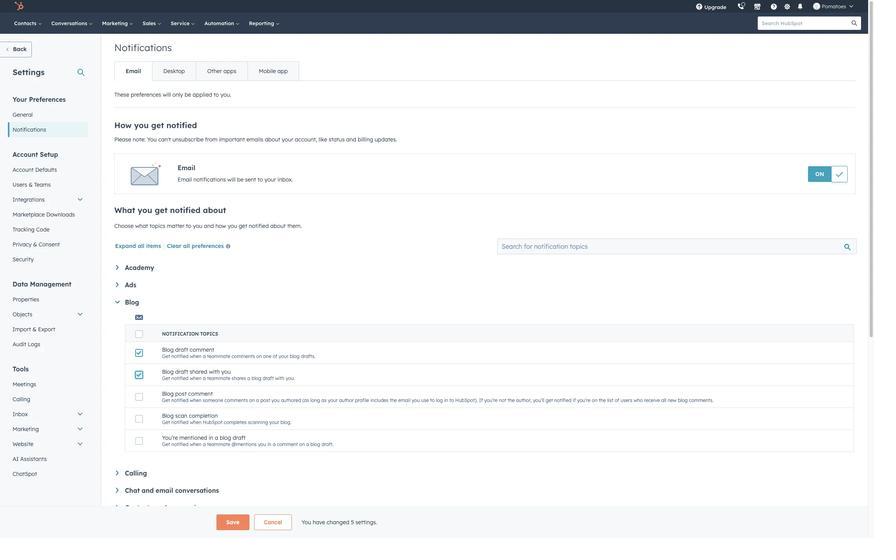 Task type: describe. For each thing, give the bounding box(es) containing it.
when for post
[[190, 397, 202, 403]]

1 vertical spatial you
[[302, 519, 311, 526]]

save button
[[217, 515, 250, 530]]

& for export
[[33, 326, 37, 333]]

blog inside blog draft shared with you get notified when a teammate shares a blog draft with you.
[[252, 375, 262, 381]]

search image
[[852, 20, 858, 26]]

marketing button
[[8, 422, 88, 437]]

tyler black image
[[814, 3, 821, 10]]

caret image for contacts and companies
[[116, 505, 119, 510]]

of inside blog draft comment get notified when a teammate comments on one of your blog drafts.
[[273, 353, 278, 359]]

account setup element
[[8, 150, 88, 267]]

audit
[[13, 341, 26, 348]]

caret image
[[116, 282, 119, 287]]

marketplace downloads link
[[8, 207, 88, 222]]

comment inside you're mentioned in a blog draft get notified when a teammate @mentions you in a comment on a blog draft.
[[277, 442, 298, 447]]

1 the from the left
[[390, 397, 397, 403]]

expand all items
[[115, 243, 161, 250]]

0 horizontal spatial email
[[156, 487, 173, 495]]

preferences
[[29, 96, 66, 103]]

tools
[[13, 365, 29, 373]]

upgrade image
[[696, 4, 703, 11]]

users
[[621, 397, 633, 403]]

important
[[219, 136, 245, 143]]

hubspot link
[[9, 2, 29, 11]]

inbox button
[[8, 407, 88, 422]]

draft down one
[[263, 375, 274, 381]]

your preferences element
[[8, 95, 88, 137]]

meetings
[[13, 381, 36, 388]]

draft inside blog draft comment get notified when a teammate comments on one of your blog drafts.
[[175, 346, 188, 353]]

get inside blog draft shared with you get notified when a teammate shares a blog draft with you.
[[162, 375, 170, 381]]

get for blog draft comment
[[162, 353, 170, 359]]

data management
[[13, 280, 71, 288]]

notified left 'them.' on the left of the page
[[249, 223, 269, 230]]

calling inside tools "element"
[[13, 396, 30, 403]]

and left billing
[[346, 136, 357, 143]]

get right how
[[239, 223, 247, 230]]

notified inside you're mentioned in a blog draft get notified when a teammate @mentions you in a comment on a blog draft.
[[172, 442, 189, 447]]

mobile app
[[259, 68, 288, 75]]

website button
[[8, 437, 88, 452]]

unsubscribe
[[173, 136, 204, 143]]

back
[[13, 46, 27, 53]]

consent
[[39, 241, 60, 248]]

blog left draft.
[[311, 442, 320, 447]]

to left log
[[430, 397, 435, 403]]

comments inside blog draft comment get notified when a teammate comments on one of your blog drafts.
[[232, 353, 255, 359]]

like
[[319, 136, 327, 143]]

to right matter
[[186, 223, 191, 230]]

please
[[114, 136, 131, 143]]

who
[[634, 397, 643, 403]]

account defaults
[[13, 166, 57, 173]]

meetings link
[[8, 377, 88, 392]]

service link
[[166, 13, 200, 34]]

1 vertical spatial email
[[178, 164, 196, 172]]

you have changed 5 settings.
[[302, 519, 377, 526]]

notified up matter
[[170, 205, 201, 215]]

blog for blog scan completion get notified when hubspot completes scanning your blog.
[[162, 412, 174, 420]]

help button
[[768, 0, 781, 13]]

0 horizontal spatial preferences
[[131, 91, 161, 98]]

when inside you're mentioned in a blog draft get notified when a teammate @mentions you in a comment on a blog draft.
[[190, 442, 202, 447]]

you inside blog draft shared with you get notified when a teammate shares a blog draft with you.
[[221, 368, 231, 375]]

blog for blog post comment get notified when someone comments on a post you authored (as long as your author profile includes the email you use to log in to hubspot). if you're not the author, you'll get notified if you're on the list of users who receive all new blog comments.
[[162, 390, 174, 397]]

0 vertical spatial you
[[147, 136, 157, 143]]

5
[[351, 519, 354, 526]]

pomatoes
[[823, 3, 847, 9]]

get up matter
[[155, 205, 168, 215]]

caret image for calling
[[116, 471, 119, 476]]

academy button
[[116, 264, 855, 272]]

conversations link
[[47, 13, 97, 34]]

users & teams
[[13, 181, 51, 188]]

marketing link
[[97, 13, 138, 34]]

1 horizontal spatial with
[[275, 375, 285, 381]]

Search HubSpot search field
[[758, 17, 855, 30]]

only
[[173, 91, 183, 98]]

inbox.
[[278, 176, 293, 183]]

properties
[[13, 296, 39, 303]]

assistants
[[20, 456, 47, 463]]

note:
[[133, 136, 146, 143]]

of inside blog post comment get notified when someone comments on a post you authored (as long as your author profile includes the email you use to log in to hubspot). if you're not the author, you'll get notified if you're on the list of users who receive all new blog comments.
[[615, 397, 620, 403]]

on up scanning
[[249, 397, 255, 403]]

someone
[[203, 397, 223, 403]]

a inside blog draft comment get notified when a teammate comments on one of your blog drafts.
[[203, 353, 206, 359]]

data
[[13, 280, 28, 288]]

security link
[[8, 252, 88, 267]]

help image
[[771, 4, 778, 11]]

caret image for blog
[[115, 301, 120, 304]]

notified inside blog draft comment get notified when a teammate comments on one of your blog drafts.
[[172, 353, 189, 359]]

get for blog scan completion
[[162, 420, 170, 425]]

0 vertical spatial topics
[[150, 223, 165, 230]]

conversations
[[175, 487, 219, 495]]

integrations button
[[8, 192, 88, 207]]

calling icon button
[[735, 1, 748, 11]]

properties link
[[8, 292, 88, 307]]

1 you're from the left
[[485, 397, 498, 403]]

account for account setup
[[13, 151, 38, 158]]

mentioned
[[180, 434, 207, 442]]

comment for blog draft comment
[[190, 346, 214, 353]]

get up can't
[[151, 120, 164, 130]]

you left authored
[[272, 397, 280, 403]]

2 you're from the left
[[578, 397, 591, 403]]

what
[[135, 223, 148, 230]]

calling link
[[8, 392, 88, 407]]

notifications link
[[8, 122, 88, 137]]

automation link
[[200, 13, 244, 34]]

menu containing pomatoes
[[691, 0, 859, 13]]

notifications button
[[794, 0, 808, 13]]

pomatoes button
[[809, 0, 859, 13]]

general
[[13, 111, 33, 118]]

all for expand
[[138, 243, 145, 250]]

what
[[114, 205, 135, 215]]

teammate inside you're mentioned in a blog draft get notified when a teammate @mentions you in a comment on a blog draft.
[[207, 442, 230, 447]]

these
[[114, 91, 129, 98]]

clear all preferences
[[167, 243, 224, 250]]

to right log
[[450, 397, 454, 403]]

them.
[[287, 223, 302, 230]]

other
[[207, 68, 222, 75]]

marketing inside button
[[13, 426, 39, 433]]

data management element
[[8, 280, 88, 352]]

sales
[[143, 20, 158, 26]]

ai assistants
[[13, 456, 47, 463]]

back link
[[0, 42, 32, 57]]

reporting link
[[244, 13, 284, 34]]

when inside blog draft shared with you get notified when a teammate shares a blog draft with you.
[[190, 375, 202, 381]]

app
[[278, 68, 288, 75]]

caret image for chat and email conversations
[[116, 488, 119, 493]]

marketplaces image
[[755, 4, 762, 11]]

blog draft shared with you get notified when a teammate shares a blog draft with you.
[[162, 368, 295, 381]]

desktop
[[163, 68, 185, 75]]

account for account defaults
[[13, 166, 34, 173]]

applied
[[193, 91, 212, 98]]

0 vertical spatial about
[[265, 136, 280, 143]]

0 vertical spatial marketing
[[102, 20, 129, 26]]

chatspot
[[13, 471, 37, 478]]

reporting
[[249, 20, 276, 26]]

to right applied
[[214, 91, 219, 98]]

expand all items button
[[115, 243, 161, 250]]

matter
[[167, 223, 185, 230]]

authored
[[281, 397, 301, 403]]

if
[[479, 397, 483, 403]]

audit logs link
[[8, 337, 88, 352]]

draft left shared in the left bottom of the page
[[175, 368, 188, 375]]

tracking code link
[[8, 222, 88, 237]]

items
[[146, 243, 161, 250]]

notified left if
[[555, 397, 572, 403]]

all inside blog post comment get notified when someone comments on a post you authored (as long as your author profile includes the email you use to log in to hubspot). if you're not the author, you'll get notified if you're on the list of users who receive all new blog comments.
[[662, 397, 667, 403]]

you're
[[162, 434, 178, 442]]

blog for blog
[[125, 298, 139, 306]]

status
[[329, 136, 345, 143]]



Task type: vqa. For each thing, say whether or not it's contained in the screenshot.
Link opens in a new window icon related to topmost Link opens in a new window image
no



Task type: locate. For each thing, give the bounding box(es) containing it.
account up users
[[13, 166, 34, 173]]

email up notifications
[[178, 164, 196, 172]]

about right emails
[[265, 136, 280, 143]]

in inside blog post comment get notified when someone comments on a post you authored (as long as your author profile includes the email you use to log in to hubspot). if you're not the author, you'll get notified if you're on the list of users who receive all new blog comments.
[[445, 397, 449, 403]]

comments up the blog scan completion get notified when hubspot completes scanning your blog.
[[225, 397, 248, 403]]

blog post comment get notified when someone comments on a post you authored (as long as your author profile includes the email you use to log in to hubspot). if you're not the author, you'll get notified if you're on the list of users who receive all new blog comments.
[[162, 390, 714, 403]]

not
[[499, 397, 507, 403]]

you left use
[[412, 397, 420, 403]]

to right sent
[[258, 176, 263, 183]]

when for scan
[[190, 420, 202, 425]]

author,
[[516, 397, 532, 403]]

will for only
[[163, 91, 171, 98]]

on left draft.
[[300, 442, 305, 447]]

notifications down sales
[[114, 42, 172, 53]]

blog inside blog draft comment get notified when a teammate comments on one of your blog drafts.
[[162, 346, 174, 353]]

1 vertical spatial calling
[[125, 469, 147, 477]]

marketing
[[102, 20, 129, 26], [13, 426, 39, 433]]

your left inbox.
[[265, 176, 276, 183]]

all left "new"
[[662, 397, 667, 403]]

1 vertical spatial email
[[156, 487, 173, 495]]

calling icon image
[[738, 3, 745, 10]]

contacts for contacts
[[14, 20, 38, 26]]

the left list
[[599, 397, 606, 403]]

& inside data management "element"
[[33, 326, 37, 333]]

5 when from the top
[[190, 442, 202, 447]]

0 vertical spatial of
[[273, 353, 278, 359]]

settings link
[[783, 2, 793, 10]]

& right privacy
[[33, 241, 37, 248]]

in
[[445, 397, 449, 403], [209, 434, 213, 442], [268, 442, 272, 447]]

navigation containing email
[[114, 61, 299, 81]]

calling button
[[116, 469, 855, 477]]

3 teammate from the top
[[207, 442, 230, 447]]

in right log
[[445, 397, 449, 403]]

import & export link
[[8, 322, 88, 337]]

& for consent
[[33, 241, 37, 248]]

you up clear all preferences
[[193, 223, 203, 230]]

0 horizontal spatial you
[[147, 136, 157, 143]]

blog
[[290, 353, 300, 359], [252, 375, 262, 381], [678, 397, 688, 403], [220, 434, 231, 442], [311, 442, 320, 447]]

service
[[171, 20, 191, 26]]

teammate up blog draft shared with you get notified when a teammate shares a blog draft with you.
[[207, 353, 230, 359]]

1 horizontal spatial calling
[[125, 469, 147, 477]]

comments up shares
[[232, 353, 255, 359]]

0 vertical spatial teammate
[[207, 353, 230, 359]]

blog for blog draft shared with you get notified when a teammate shares a blog draft with you.
[[162, 368, 174, 375]]

caret image
[[116, 265, 119, 270], [115, 301, 120, 304], [116, 471, 119, 476], [116, 488, 119, 493], [116, 505, 119, 510]]

you left have
[[302, 519, 311, 526]]

1 vertical spatial contacts
[[125, 504, 153, 512]]

long
[[311, 397, 320, 403]]

with right shared in the left bottom of the page
[[209, 368, 220, 375]]

import & export
[[13, 326, 55, 333]]

caret image for academy
[[116, 265, 119, 270]]

you right @mentions
[[258, 442, 266, 447]]

get right you'll
[[546, 397, 553, 403]]

2 the from the left
[[508, 397, 515, 403]]

logs
[[28, 341, 40, 348]]

0 vertical spatial comments
[[232, 353, 255, 359]]

you up note:
[[134, 120, 149, 130]]

2 get from the top
[[162, 375, 170, 381]]

1 vertical spatial be
[[237, 176, 244, 183]]

account up account defaults at the left of page
[[13, 151, 38, 158]]

2 vertical spatial email
[[178, 176, 192, 183]]

1 teammate from the top
[[207, 353, 230, 359]]

4 when from the top
[[190, 420, 202, 425]]

teammate left shares
[[207, 375, 230, 381]]

blog inside blog post comment get notified when someone comments on a post you authored (as long as your author profile includes the email you use to log in to hubspot). if you're not the author, you'll get notified if you're on the list of users who receive all new blog comments.
[[162, 390, 174, 397]]

get inside you're mentioned in a blog draft get notified when a teammate @mentions you in a comment on a blog draft.
[[162, 442, 170, 447]]

be left sent
[[237, 176, 244, 183]]

0 horizontal spatial you.
[[221, 91, 231, 98]]

marketing left sales
[[102, 20, 129, 26]]

and left how
[[204, 223, 214, 230]]

of
[[273, 353, 278, 359], [615, 397, 620, 403]]

0 horizontal spatial contacts
[[14, 20, 38, 26]]

your left the blog.
[[269, 420, 279, 425]]

you're right if at bottom
[[485, 397, 498, 403]]

1 vertical spatial marketing
[[13, 426, 39, 433]]

email inside button
[[126, 68, 141, 75]]

you. right applied
[[221, 91, 231, 98]]

all right clear
[[183, 243, 190, 250]]

tools element
[[8, 365, 88, 482]]

on
[[816, 171, 825, 178]]

calling
[[13, 396, 30, 403], [125, 469, 147, 477]]

your left account,
[[282, 136, 294, 143]]

3 get from the top
[[162, 397, 170, 403]]

teams
[[34, 181, 51, 188]]

draft inside you're mentioned in a blog draft get notified when a teammate @mentions you in a comment on a blog draft.
[[233, 434, 246, 442]]

with up authored
[[275, 375, 285, 381]]

if
[[573, 397, 576, 403]]

2 teammate from the top
[[207, 375, 230, 381]]

0 vertical spatial be
[[185, 91, 191, 98]]

website
[[13, 441, 33, 448]]

0 vertical spatial email
[[399, 397, 411, 403]]

1 vertical spatial about
[[203, 205, 226, 215]]

navigation
[[114, 61, 299, 81]]

0 vertical spatial account
[[13, 151, 38, 158]]

completion
[[189, 412, 218, 420]]

0 vertical spatial notifications
[[114, 42, 172, 53]]

you. up authored
[[286, 375, 295, 381]]

2 account from the top
[[13, 166, 34, 173]]

4 get from the top
[[162, 420, 170, 425]]

blog inside blog post comment get notified when someone comments on a post you authored (as long as your author profile includes the email you use to log in to hubspot). if you're not the author, you'll get notified if you're on the list of users who receive all new blog comments.
[[678, 397, 688, 403]]

in down scanning
[[268, 442, 272, 447]]

blog.
[[281, 420, 292, 425]]

0 horizontal spatial calling
[[13, 396, 30, 403]]

save
[[226, 519, 240, 526]]

on inside blog draft comment get notified when a teammate comments on one of your blog drafts.
[[257, 353, 262, 359]]

@mentions
[[232, 442, 257, 447]]

notified left shared in the left bottom of the page
[[172, 375, 189, 381]]

contacts for contacts and companies
[[125, 504, 153, 512]]

from
[[205, 136, 218, 143]]

objects button
[[8, 307, 88, 322]]

0 horizontal spatial all
[[138, 243, 145, 250]]

3 when from the top
[[190, 397, 202, 403]]

1 horizontal spatial all
[[183, 243, 190, 250]]

blog draft comment get notified when a teammate comments on one of your blog drafts.
[[162, 346, 316, 359]]

drafts.
[[301, 353, 316, 359]]

0 vertical spatial &
[[29, 181, 33, 188]]

notifications inside your preferences element
[[13, 126, 46, 133]]

desktop button
[[152, 62, 196, 81]]

1 vertical spatial you.
[[286, 375, 295, 381]]

account,
[[295, 136, 317, 143]]

chat and email conversations button
[[116, 487, 855, 495]]

1 horizontal spatial post
[[261, 397, 270, 403]]

can't
[[158, 136, 171, 143]]

blog button
[[115, 298, 855, 306]]

choose
[[114, 223, 134, 230]]

0 horizontal spatial marketing
[[13, 426, 39, 433]]

notified inside the blog scan completion get notified when hubspot completes scanning your blog.
[[172, 420, 189, 425]]

automation
[[205, 20, 236, 26]]

teammate inside blog draft shared with you get notified when a teammate shares a blog draft with you.
[[207, 375, 230, 381]]

setup
[[40, 151, 58, 158]]

0 vertical spatial contacts
[[14, 20, 38, 26]]

will left sent
[[228, 176, 236, 183]]

0 horizontal spatial post
[[175, 390, 187, 397]]

email left notifications
[[178, 176, 192, 183]]

will for be
[[228, 176, 236, 183]]

1 vertical spatial will
[[228, 176, 236, 183]]

1 vertical spatial teammate
[[207, 375, 230, 381]]

comments inside blog post comment get notified when someone comments on a post you authored (as long as your author profile includes the email you use to log in to hubspot). if you're not the author, you'll get notified if you're on the list of users who receive all new blog comments.
[[225, 397, 248, 403]]

email up these
[[126, 68, 141, 75]]

chatspot link
[[8, 467, 88, 482]]

1 vertical spatial notifications
[[13, 126, 46, 133]]

topics
[[150, 223, 165, 230], [200, 331, 218, 337]]

scan
[[175, 412, 188, 420]]

draft down completes
[[233, 434, 246, 442]]

0 horizontal spatial will
[[163, 91, 171, 98]]

contacts down chat
[[125, 504, 153, 512]]

you up what
[[138, 205, 152, 215]]

comment down the blog.
[[277, 442, 298, 447]]

post up 'scan' in the bottom of the page
[[175, 390, 187, 397]]

academy
[[125, 264, 154, 272]]

your inside blog draft comment get notified when a teammate comments on one of your blog drafts.
[[279, 353, 289, 359]]

caret image inside the "calling" dropdown button
[[116, 471, 119, 476]]

contacts and companies
[[125, 504, 203, 512]]

1 vertical spatial preferences
[[192, 243, 224, 250]]

comment down "notification topics"
[[190, 346, 214, 353]]

menu
[[691, 0, 859, 13]]

caret image inside blog dropdown button
[[115, 301, 120, 304]]

1 horizontal spatial contacts
[[125, 504, 153, 512]]

preferences right these
[[131, 91, 161, 98]]

1 vertical spatial comment
[[188, 390, 213, 397]]

marketplace
[[13, 211, 45, 218]]

in down hubspot on the bottom left
[[209, 434, 213, 442]]

draft down notification
[[175, 346, 188, 353]]

a
[[203, 353, 206, 359], [203, 375, 206, 381], [248, 375, 251, 381], [256, 397, 259, 403], [215, 434, 218, 442], [203, 442, 206, 447], [273, 442, 276, 447], [306, 442, 309, 447]]

shared
[[190, 368, 207, 375]]

contacts down hubspot link
[[14, 20, 38, 26]]

0 horizontal spatial of
[[273, 353, 278, 359]]

integrations
[[13, 196, 45, 203]]

topics right notification
[[200, 331, 218, 337]]

preferences inside button
[[192, 243, 224, 250]]

blog inside blog draft comment get notified when a teammate comments on one of your blog drafts.
[[290, 353, 300, 359]]

blog inside the blog scan completion get notified when hubspot completes scanning your blog.
[[162, 412, 174, 420]]

blog right "new"
[[678, 397, 688, 403]]

blog right shares
[[252, 375, 262, 381]]

calling up chat
[[125, 469, 147, 477]]

profile
[[355, 397, 369, 403]]

comment inside blog draft comment get notified when a teammate comments on one of your blog drafts.
[[190, 346, 214, 353]]

2 when from the top
[[190, 375, 202, 381]]

settings
[[13, 67, 45, 77]]

5 get from the top
[[162, 442, 170, 447]]

topics right what
[[150, 223, 165, 230]]

2 horizontal spatial all
[[662, 397, 667, 403]]

1 horizontal spatial in
[[268, 442, 272, 447]]

get inside the blog scan completion get notified when hubspot completes scanning your blog.
[[162, 420, 170, 425]]

get inside blog draft comment get notified when a teammate comments on one of your blog drafts.
[[162, 353, 170, 359]]

notifications down the general
[[13, 126, 46, 133]]

notified inside blog draft shared with you get notified when a teammate shares a blog draft with you.
[[172, 375, 189, 381]]

blog down completes
[[220, 434, 231, 442]]

1 horizontal spatial will
[[228, 176, 236, 183]]

1 vertical spatial account
[[13, 166, 34, 173]]

blog left drafts.
[[290, 353, 300, 359]]

email inside blog post comment get notified when someone comments on a post you authored (as long as your author profile includes the email you use to log in to hubspot). if you're not the author, you'll get notified if you're on the list of users who receive all new blog comments.
[[399, 397, 411, 403]]

0 vertical spatial calling
[[13, 396, 30, 403]]

0 horizontal spatial in
[[209, 434, 213, 442]]

post up scanning
[[261, 397, 270, 403]]

comment down shared in the left bottom of the page
[[188, 390, 213, 397]]

&
[[29, 181, 33, 188], [33, 241, 37, 248], [33, 326, 37, 333]]

1 horizontal spatial you
[[302, 519, 311, 526]]

1 when from the top
[[190, 353, 202, 359]]

comments.
[[690, 397, 714, 403]]

about up how
[[203, 205, 226, 215]]

and right chat
[[142, 487, 154, 495]]

1 account from the top
[[13, 151, 38, 158]]

privacy
[[13, 241, 32, 248]]

Search for notification topics search field
[[498, 239, 858, 254]]

account setup
[[13, 151, 58, 158]]

when inside blog post comment get notified when someone comments on a post you authored (as long as your author profile includes the email you use to log in to hubspot). if you're not the author, you'll get notified if you're on the list of users who receive all new blog comments.
[[190, 397, 202, 403]]

new
[[668, 397, 677, 403]]

notified up you're
[[172, 420, 189, 425]]

1 vertical spatial comments
[[225, 397, 248, 403]]

list
[[608, 397, 614, 403]]

1 horizontal spatial marketing
[[102, 20, 129, 26]]

email
[[126, 68, 141, 75], [178, 164, 196, 172], [178, 176, 192, 183]]

on left one
[[257, 353, 262, 359]]

account inside account defaults link
[[13, 166, 34, 173]]

on left list
[[592, 397, 598, 403]]

hubspot).
[[456, 397, 478, 403]]

0 vertical spatial preferences
[[131, 91, 161, 98]]

of right one
[[273, 353, 278, 359]]

marketplace downloads
[[13, 211, 75, 218]]

teammate inside blog draft comment get notified when a teammate comments on one of your blog drafts.
[[207, 353, 230, 359]]

all
[[138, 243, 145, 250], [183, 243, 190, 250], [662, 397, 667, 403]]

the
[[390, 397, 397, 403], [508, 397, 515, 403], [599, 397, 606, 403]]

one
[[263, 353, 272, 359]]

cancel button
[[254, 515, 292, 530]]

notifications image
[[797, 4, 804, 11]]

all for clear
[[183, 243, 190, 250]]

1 horizontal spatial email
[[399, 397, 411, 403]]

when inside blog draft comment get notified when a teammate comments on one of your blog drafts.
[[190, 353, 202, 359]]

please note: you can't unsubscribe from important emails about your account, like status and billing updates.
[[114, 136, 397, 143]]

2 vertical spatial about
[[271, 223, 286, 230]]

you
[[147, 136, 157, 143], [302, 519, 311, 526]]

users & teams link
[[8, 177, 88, 192]]

1 get from the top
[[162, 353, 170, 359]]

& left 'export'
[[33, 326, 37, 333]]

1 vertical spatial of
[[615, 397, 620, 403]]

notified up 'scan' in the bottom of the page
[[172, 397, 189, 403]]

menu item
[[732, 0, 734, 13]]

caret image inside chat and email conversations dropdown button
[[116, 488, 119, 493]]

comment for blog post comment
[[188, 390, 213, 397]]

notified up unsubscribe
[[167, 120, 197, 130]]

on inside you're mentioned in a blog draft get notified when a teammate @mentions you in a comment on a blog draft.
[[300, 442, 305, 447]]

& for teams
[[29, 181, 33, 188]]

1 vertical spatial topics
[[200, 331, 218, 337]]

2 vertical spatial &
[[33, 326, 37, 333]]

you left can't
[[147, 136, 157, 143]]

your inside the blog scan completion get notified when hubspot completes scanning your blog.
[[269, 420, 279, 425]]

1 horizontal spatial of
[[615, 397, 620, 403]]

expand
[[115, 243, 136, 250]]

& right users
[[29, 181, 33, 188]]

2 horizontal spatial the
[[599, 397, 606, 403]]

3 the from the left
[[599, 397, 606, 403]]

you inside you're mentioned in a blog draft get notified when a teammate @mentions you in a comment on a blog draft.
[[258, 442, 266, 447]]

the right the includes
[[390, 397, 397, 403]]

a inside blog post comment get notified when someone comments on a post you authored (as long as your author profile includes the email you use to log in to hubspot). if you're not the author, you'll get notified if you're on the list of users who receive all new blog comments.
[[256, 397, 259, 403]]

be right only on the top left of page
[[185, 91, 191, 98]]

settings image
[[784, 3, 791, 10]]

calling up inbox
[[13, 396, 30, 403]]

notifications
[[194, 176, 226, 183]]

1 horizontal spatial you.
[[286, 375, 295, 381]]

receive
[[645, 397, 661, 403]]

2 horizontal spatial in
[[445, 397, 449, 403]]

0 vertical spatial you.
[[221, 91, 231, 98]]

when inside the blog scan completion get notified when hubspot completes scanning your blog.
[[190, 420, 202, 425]]

your right as
[[328, 397, 338, 403]]

about left 'them.' on the left of the page
[[271, 223, 286, 230]]

comments
[[232, 353, 255, 359], [225, 397, 248, 403]]

2 vertical spatial comment
[[277, 442, 298, 447]]

and down chat and email conversations
[[155, 504, 167, 512]]

get for blog post comment
[[162, 397, 170, 403]]

mobile app button
[[248, 62, 299, 81]]

0 horizontal spatial topics
[[150, 223, 165, 230]]

0 horizontal spatial you're
[[485, 397, 498, 403]]

you. inside blog draft shared with you get notified when a teammate shares a blog draft with you.
[[286, 375, 295, 381]]

all left 'items'
[[138, 243, 145, 250]]

1 horizontal spatial topics
[[200, 331, 218, 337]]

blog for blog draft comment get notified when a teammate comments on one of your blog drafts.
[[162, 346, 174, 353]]

1 horizontal spatial notifications
[[114, 42, 172, 53]]

tracking
[[13, 226, 35, 233]]

notified down notification
[[172, 353, 189, 359]]

you right how
[[228, 223, 237, 230]]

marketing up website
[[13, 426, 39, 433]]

the right not
[[508, 397, 515, 403]]

email up the contacts and companies
[[156, 487, 173, 495]]

0 horizontal spatial the
[[390, 397, 397, 403]]

2 vertical spatial teammate
[[207, 442, 230, 447]]

you left shares
[[221, 368, 231, 375]]

0 horizontal spatial with
[[209, 368, 220, 375]]

you're right if
[[578, 397, 591, 403]]

will left only on the top left of page
[[163, 91, 171, 98]]

inbox
[[13, 411, 28, 418]]

sales link
[[138, 13, 166, 34]]

email
[[399, 397, 411, 403], [156, 487, 173, 495]]

settings.
[[356, 519, 377, 526]]

caret image inside contacts and companies dropdown button
[[116, 505, 119, 510]]

notified down 'scan' in the bottom of the page
[[172, 442, 189, 447]]

when for draft
[[190, 353, 202, 359]]

0 horizontal spatial be
[[185, 91, 191, 98]]

blog inside blog draft shared with you get notified when a teammate shares a blog draft with you.
[[162, 368, 174, 375]]

hubspot image
[[14, 2, 24, 11]]

1 vertical spatial &
[[33, 241, 37, 248]]

your preferences
[[13, 96, 66, 103]]

1 horizontal spatial the
[[508, 397, 515, 403]]

log
[[436, 397, 443, 403]]

you'll
[[533, 397, 545, 403]]

get inside blog post comment get notified when someone comments on a post you authored (as long as your author profile includes the email you use to log in to hubspot). if you're not the author, you'll get notified if you're on the list of users who receive all new blog comments.
[[162, 397, 170, 403]]

0 vertical spatial email
[[126, 68, 141, 75]]

0 vertical spatial comment
[[190, 346, 214, 353]]

search button
[[848, 17, 862, 30]]

caret image inside the academy dropdown button
[[116, 265, 119, 270]]

1 horizontal spatial preferences
[[192, 243, 224, 250]]

1 horizontal spatial you're
[[578, 397, 591, 403]]

email button
[[115, 62, 152, 81]]

all inside button
[[183, 243, 190, 250]]

comment inside blog post comment get notified when someone comments on a post you authored (as long as your author profile includes the email you use to log in to hubspot). if you're not the author, you'll get notified if you're on the list of users who receive all new blog comments.
[[188, 390, 213, 397]]

companies
[[169, 504, 203, 512]]

preferences down the choose what topics matter to you and how you get notified about them.
[[192, 243, 224, 250]]

downloads
[[46, 211, 75, 218]]

1 horizontal spatial be
[[237, 176, 244, 183]]

0 vertical spatial will
[[163, 91, 171, 98]]

0 horizontal spatial notifications
[[13, 126, 46, 133]]

draft.
[[322, 442, 334, 447]]

shares
[[232, 375, 246, 381]]

your inside blog post comment get notified when someone comments on a post you authored (as long as your author profile includes the email you use to log in to hubspot). if you're not the author, you'll get notified if you're on the list of users who receive all new blog comments.
[[328, 397, 338, 403]]

get inside blog post comment get notified when someone comments on a post you authored (as long as your author profile includes the email you use to log in to hubspot). if you're not the author, you'll get notified if you're on the list of users who receive all new blog comments.
[[546, 397, 553, 403]]



